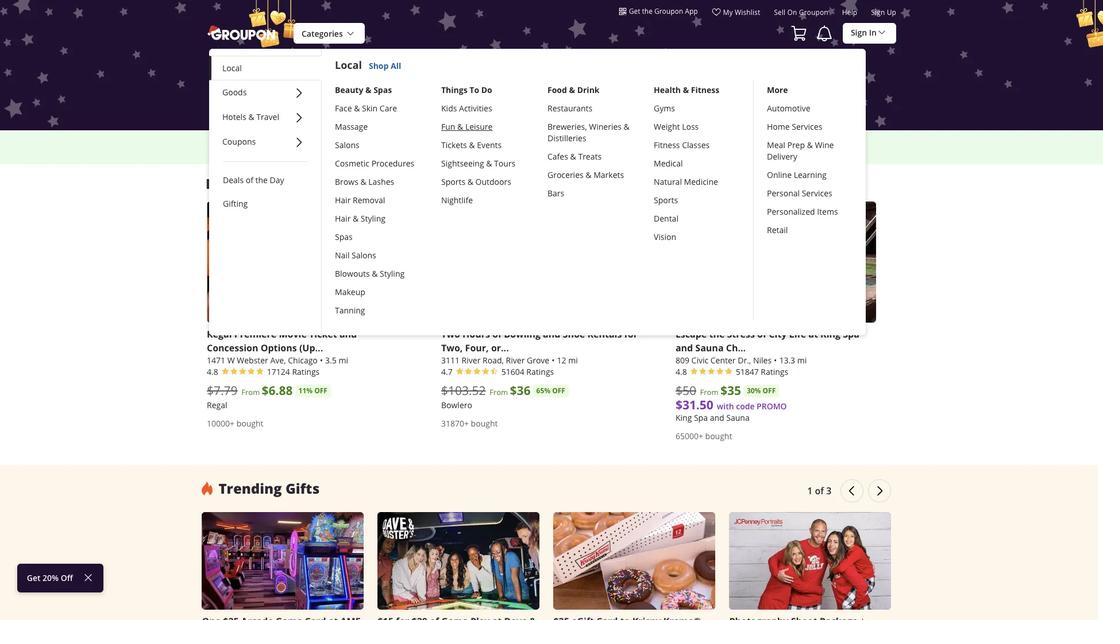 Task type: vqa. For each thing, say whether or not it's contained in the screenshot.
left $120.0
no



Task type: describe. For each thing, give the bounding box(es) containing it.
thanksgiving!
[[709, 136, 756, 146]]

get for get the groupon app
[[629, 6, 640, 16]]

cafes & treats link
[[548, 147, 640, 166]]

il
[[575, 53, 592, 78]]

chicago,
[[490, 53, 570, 78]]

procedures
[[372, 158, 414, 169]]

3111
[[441, 355, 460, 366]]

sports for sports
[[654, 195, 678, 205]]

promo inside get 10% off activities, beauty, and more. promo
[[321, 148, 347, 158]]

65000+
[[676, 431, 703, 442]]

travel,
[[749, 148, 772, 158]]

& for food & drink
[[569, 84, 575, 95]]

sign for sign up
[[871, 7, 885, 17]]

12
[[557, 355, 566, 366]]

king inside escape the stress of city life at king spa and sauna ch... 809 civic center dr., niles • 13.3 mi
[[821, 328, 841, 341]]

gifts,
[[555, 136, 572, 146]]

fun
[[441, 121, 455, 132]]

tours
[[494, 158, 516, 169]]

ratings for $35
[[761, 367, 789, 377]]

Search Groupon search field
[[345, 88, 759, 112]]

loss
[[682, 121, 699, 132]]

mi inside regal premiere movie ticket and concession options (up... 1471 w webster ave, chicago • 3.5 mi
[[339, 355, 348, 366]]

hair removal link
[[335, 191, 428, 210]]

get for get 20% off
[[27, 573, 40, 584]]

3.5
[[325, 355, 337, 366]]

in
[[869, 27, 877, 38]]

items
[[817, 206, 838, 217]]

king inside the $31.50 with code promo king spa and sauna
[[676, 412, 692, 423]]

prep inside the meal prep & wine delivery
[[788, 139, 805, 150]]

groceries & markets link
[[548, 166, 640, 184]]

two
[[441, 328, 460, 341]]

spa inside escape the stress of city life at king spa and sauna ch... 809 civic center dr., niles • 13.3 mi
[[843, 328, 860, 341]]

& for health & fitness
[[683, 84, 689, 95]]

sports & outdoors link
[[441, 173, 534, 191]]

& for hair & styling
[[353, 213, 359, 224]]

search groupon
[[528, 94, 589, 105]]

learning
[[794, 169, 827, 180]]

1 horizontal spatial local
[[335, 58, 362, 72]]

wishlist
[[735, 7, 760, 17]]

nail salons
[[335, 250, 376, 261]]

prep for thanksgiving! save on home decor, cleaning products, travel, florals & more.
[[679, 136, 860, 158]]

& for blowouts & styling
[[372, 268, 378, 279]]

weight loss link
[[654, 118, 747, 136]]

styling for blowouts & styling
[[380, 268, 405, 279]]

nail
[[335, 250, 350, 261]]

more. inside get 10% off activities, beauty, and more. promo
[[367, 136, 387, 146]]

services for personal services
[[802, 188, 833, 199]]

breweries, wineries & distilleries
[[548, 121, 630, 143]]

save for more.
[[526, 136, 542, 146]]

2 horizontal spatial bought
[[705, 431, 732, 442]]

meal prep & wine delivery
[[767, 139, 834, 162]]

massage link
[[335, 118, 428, 136]]

bought for $36
[[471, 418, 498, 429]]

chicago
[[288, 355, 318, 366]]

natural medicine link
[[654, 173, 747, 191]]

what's
[[313, 175, 354, 193]]

of inside escape the stress of city life at king spa and sauna ch... 809 civic center dr., niles • 13.3 mi
[[757, 328, 767, 341]]

$36
[[510, 383, 531, 399]]

nightlife
[[441, 195, 473, 205]]

& inside breweries, wineries & distilleries
[[624, 121, 630, 132]]

of right 1 at the right of page
[[815, 485, 824, 498]]

and inside the $31.50 with code promo king spa and sauna
[[710, 412, 724, 423]]

809
[[676, 355, 690, 366]]

on for holidays are here! save on gifts, activities, flowers & more.
[[544, 136, 553, 146]]

0 vertical spatial salons
[[335, 139, 360, 150]]

personalized items link
[[767, 203, 853, 221]]

regal for regal
[[207, 400, 227, 411]]

cleaning
[[831, 136, 860, 146]]

for inside two hours of bowling and shoe rentals for two, four, or... 3111 river road, river grove • 12 mi
[[624, 328, 638, 341]]

sign in button
[[843, 22, 896, 44]]

coupons
[[222, 136, 256, 147]]

& for fun & leisure
[[457, 121, 463, 132]]

deals
[[223, 175, 244, 186]]

of inside deals of the day link
[[246, 175, 253, 186]]

groupon image
[[207, 24, 278, 41]]

off for $35
[[763, 386, 776, 396]]

lashes
[[369, 176, 394, 187]]

hi
[[206, 174, 221, 193]]

sports for sports & outdoors
[[441, 176, 466, 187]]

17124
[[267, 367, 290, 377]]

bars
[[548, 188, 564, 199]]

options
[[261, 342, 297, 354]]

hotels & travel button
[[209, 105, 321, 130]]

and inside two hours of bowling and shoe rentals for two, four, or... 3111 river road, river grove • 12 mi
[[543, 328, 561, 341]]

restaurants link
[[548, 99, 640, 118]]

fitness classes link
[[654, 136, 747, 154]]

bought for $6.88
[[237, 418, 263, 429]]

off for $6.88
[[314, 386, 328, 396]]

civic
[[692, 355, 709, 366]]

sauna inside the $31.50 with code promo king spa and sauna
[[727, 412, 750, 423]]

groupon for the
[[655, 6, 683, 16]]

four,
[[465, 342, 489, 354]]

& for face & skin care
[[354, 103, 360, 114]]

gifts
[[286, 479, 320, 498]]

tickets & events
[[441, 139, 502, 150]]

food
[[548, 84, 567, 95]]

things
[[441, 84, 468, 95]]

2 horizontal spatial on
[[788, 7, 797, 17]]

weight loss
[[654, 121, 699, 132]]

sightseeing & tours
[[441, 158, 516, 169]]

online
[[767, 169, 792, 180]]

more. inside prep for thanksgiving! save on home decor, cleaning products, travel, florals & more.
[[804, 148, 824, 158]]

trending
[[219, 479, 282, 498]]

& inside prep for thanksgiving! save on home decor, cleaning products, travel, florals & more.
[[797, 148, 802, 158]]

removal
[[353, 195, 385, 205]]

holidays
[[462, 136, 492, 146]]

tanning link
[[335, 301, 428, 320]]

1 vertical spatial salons
[[352, 250, 376, 261]]

spa inside the $31.50 with code promo king spa and sauna
[[694, 412, 708, 423]]

fun & leisure
[[441, 121, 493, 132]]

and inside escape the stress of city life at king spa and sauna ch... 809 civic center dr., niles • 13.3 mi
[[676, 342, 693, 354]]

Search Groupon search field
[[345, 53, 759, 130]]

leisure
[[465, 121, 493, 132]]

decor,
[[808, 136, 829, 146]]

& for beauty & spas
[[365, 84, 372, 95]]

blowouts
[[335, 268, 370, 279]]

fitness classes
[[654, 139, 710, 150]]

makeup link
[[335, 283, 428, 301]]

chicago, il
[[490, 53, 592, 78]]

groceries
[[548, 169, 584, 180]]

$7.79
[[207, 383, 238, 399]]

1 horizontal spatial spas
[[374, 84, 392, 95]]

beauty & spas link
[[335, 81, 428, 99]]

hotels
[[222, 111, 246, 122]]

wine
[[815, 139, 834, 150]]

on for prep for thanksgiving! save on home decor, cleaning products, travel, florals & more.
[[776, 136, 784, 146]]

automotive link
[[767, 99, 853, 118]]

trending
[[358, 175, 412, 193]]

health
[[654, 84, 681, 95]]

30%
[[747, 386, 761, 396]]

nightlife link
[[441, 191, 534, 210]]



Task type: locate. For each thing, give the bounding box(es) containing it.
& left travel
[[249, 111, 254, 122]]

styling for hair & styling
[[361, 213, 386, 224]]

salons up blowouts & styling
[[352, 250, 376, 261]]

4.8 down 1471
[[207, 367, 218, 377]]

0 horizontal spatial river
[[462, 355, 481, 366]]

1 river from the left
[[462, 355, 481, 366]]

& for sightseeing & tours
[[486, 158, 492, 169]]

1 horizontal spatial river
[[506, 355, 525, 366]]

1 mi from the left
[[339, 355, 348, 366]]

& for tickets & events
[[469, 139, 475, 150]]

& right cafes
[[570, 151, 576, 162]]

0 horizontal spatial for
[[624, 328, 638, 341]]

1 vertical spatial promo
[[757, 401, 787, 412]]

& right "brows"
[[361, 176, 366, 187]]

0 vertical spatial get
[[629, 6, 640, 16]]

from for $36
[[490, 387, 508, 398]]

1 horizontal spatial for
[[697, 136, 707, 146]]

off right '11%'
[[314, 386, 328, 396]]

sign inside button
[[851, 27, 867, 38]]

groceries & markets
[[548, 169, 624, 180]]

get inside button
[[629, 6, 640, 16]]

spas up face & skin care link
[[374, 84, 392, 95]]

$103.52
[[441, 383, 486, 399]]

stress
[[727, 328, 755, 341]]

& for brows & lashes
[[361, 176, 366, 187]]

online learning link
[[767, 166, 853, 184]]

from
[[242, 387, 260, 398], [490, 387, 508, 398], [700, 387, 719, 398]]

0 horizontal spatial from
[[242, 387, 260, 398]]

the inside "categories" element
[[255, 175, 268, 186]]

1 horizontal spatial •
[[552, 355, 555, 366]]

& down nail salons link
[[372, 268, 378, 279]]

health & fitness link
[[654, 81, 747, 99]]

goods
[[222, 87, 247, 98]]

1 horizontal spatial from
[[490, 387, 508, 398]]

0 vertical spatial hair
[[335, 195, 351, 205]]

on inside prep for thanksgiving! save on home decor, cleaning products, travel, florals & more.
[[776, 136, 784, 146]]

notifications inbox image
[[815, 24, 834, 43]]

mi right 3.5
[[339, 355, 348, 366]]

and inside get 10% off activities, beauty, and more. promo
[[352, 136, 365, 146]]

0 vertical spatial fitness
[[691, 84, 720, 95]]

promo down 30% off
[[757, 401, 787, 412]]

0 vertical spatial promo
[[321, 148, 347, 158]]

the for get
[[642, 6, 653, 16]]

goods button
[[209, 80, 321, 105]]

2 save from the left
[[758, 136, 774, 146]]

1 vertical spatial sign
[[851, 27, 867, 38]]

medicine
[[684, 176, 718, 187]]

& down sightseeing
[[468, 176, 473, 187]]

1 vertical spatial the
[[255, 175, 268, 186]]

0 horizontal spatial more.
[[367, 136, 387, 146]]

ratings down niles
[[761, 367, 789, 377]]

fun & leisure link
[[441, 118, 534, 136]]

1 horizontal spatial the
[[642, 6, 653, 16]]

sauna down code
[[727, 412, 750, 423]]

2 horizontal spatial the
[[709, 328, 725, 341]]

on up the florals
[[776, 136, 784, 146]]

from for $35
[[700, 387, 719, 398]]

2 horizontal spatial mi
[[798, 355, 807, 366]]

more. down 'massage' link on the left top
[[367, 136, 387, 146]]

1 of 3
[[808, 485, 832, 498]]

and down with
[[710, 412, 724, 423]]

products,
[[715, 148, 747, 158]]

ratings down grove
[[527, 367, 554, 377]]

of left city
[[757, 328, 767, 341]]

0 vertical spatial king
[[821, 328, 841, 341]]

2 horizontal spatial from
[[700, 387, 719, 398]]

& down home in the top right of the page
[[797, 148, 802, 158]]

shop all
[[369, 60, 401, 71]]

0 horizontal spatial off
[[61, 573, 73, 584]]

& down treats
[[586, 169, 592, 180]]

styling down nail salons link
[[380, 268, 405, 279]]

0 horizontal spatial sauna
[[696, 342, 724, 354]]

1 vertical spatial styling
[[380, 268, 405, 279]]

1 from from the left
[[242, 387, 260, 398]]

• inside escape the stress of city life at king spa and sauna ch... 809 civic center dr., niles • 13.3 mi
[[774, 355, 777, 366]]

river up 51604
[[506, 355, 525, 366]]

of inside two hours of bowling and shoe rentals for two, four, or... 3111 river road, river grove • 12 mi
[[493, 328, 502, 341]]

mi
[[339, 355, 348, 366], [568, 355, 578, 366], [798, 355, 807, 366]]

get left "10%"
[[246, 136, 258, 146]]

spa up 65000+ bought
[[694, 412, 708, 423]]

0 vertical spatial regal
[[207, 328, 232, 341]]

1 vertical spatial king
[[676, 412, 692, 423]]

with
[[717, 401, 734, 412]]

and left 'shoe'
[[543, 328, 561, 341]]

1 vertical spatial sports
[[654, 195, 678, 205]]

$31.50
[[676, 397, 714, 414]]

& for cafes & treats
[[570, 151, 576, 162]]

concession
[[207, 342, 258, 354]]

11%
[[299, 386, 313, 396]]

shop all link
[[362, 60, 401, 71]]

kids
[[441, 103, 457, 114]]

31870+
[[441, 418, 469, 429]]

0 vertical spatial services
[[792, 121, 823, 132]]

1 horizontal spatial king
[[821, 328, 841, 341]]

deals of the day
[[223, 175, 284, 186]]

0 vertical spatial styling
[[361, 213, 386, 224]]

shoe
[[563, 328, 585, 341]]

1 horizontal spatial prep
[[788, 139, 805, 150]]

and down tanning
[[340, 328, 357, 341]]

sauna inside escape the stress of city life at king spa and sauna ch... 809 civic center dr., niles • 13.3 mi
[[696, 342, 724, 354]]

personal
[[767, 188, 800, 199]]

mi inside two hours of bowling and shoe rentals for two, four, or... 3111 river road, river grove • 12 mi
[[568, 355, 578, 366]]

goods link
[[222, 87, 247, 98]]

1 horizontal spatial get
[[246, 136, 258, 146]]

of up or...
[[493, 328, 502, 341]]

1 horizontal spatial off
[[275, 136, 286, 146]]

regal inside regal premiere movie ticket and concession options (up... 1471 w webster ave, chicago • 3.5 mi
[[207, 328, 232, 341]]

events
[[477, 139, 502, 150]]

1 vertical spatial off
[[61, 573, 73, 584]]

the left stress
[[709, 328, 725, 341]]

off for 20%
[[61, 573, 73, 584]]

1 horizontal spatial ratings
[[527, 367, 554, 377]]

of right deals
[[246, 175, 253, 186]]

from inside "from $6.88"
[[242, 387, 260, 398]]

and inside regal premiere movie ticket and concession options (up... 1471 w webster ave, chicago • 3.5 mi
[[340, 328, 357, 341]]

sports up dental
[[654, 195, 678, 205]]

0 horizontal spatial sports
[[441, 176, 466, 187]]

0 vertical spatial the
[[642, 6, 653, 16]]

save for travel,
[[758, 136, 774, 146]]

0 horizontal spatial prep
[[679, 136, 695, 146]]

center
[[711, 355, 736, 366]]

2 horizontal spatial groupon
[[799, 7, 829, 17]]

0 horizontal spatial the
[[255, 175, 268, 186]]

sauna up civic
[[696, 342, 724, 354]]

king right at
[[821, 328, 841, 341]]

1 horizontal spatial 4.8
[[676, 367, 687, 377]]

local up beauty
[[335, 58, 362, 72]]

2 horizontal spatial more.
[[804, 148, 824, 158]]

the left app in the right of the page
[[642, 6, 653, 16]]

1 vertical spatial spas
[[335, 231, 353, 242]]

fitness up gyms link
[[691, 84, 720, 95]]

• left 3.5
[[320, 355, 323, 366]]

king up 65000+
[[676, 412, 692, 423]]

1 • from the left
[[320, 355, 323, 366]]

the for escape
[[709, 328, 725, 341]]

premiere
[[234, 328, 277, 341]]

categories button
[[294, 23, 365, 44]]

off inside get 10% off activities, beauty, and more. promo
[[275, 136, 286, 146]]

kids activities link
[[441, 99, 534, 118]]

hair
[[335, 195, 351, 205], [335, 213, 351, 224]]

11% off
[[299, 386, 328, 396]]

2 horizontal spatial get
[[629, 6, 640, 16]]

0 horizontal spatial mi
[[339, 355, 348, 366]]

0 horizontal spatial spas
[[335, 231, 353, 242]]

shop
[[369, 60, 389, 71]]

spa right at
[[843, 328, 860, 341]]

& up skin
[[365, 84, 372, 95]]

0 horizontal spatial promo
[[321, 148, 347, 158]]

bought right 10000+
[[237, 418, 263, 429]]

mi right 12
[[568, 355, 578, 366]]

prep inside prep for thanksgiving! save on home decor, cleaning products, travel, florals & more.
[[679, 136, 695, 146]]

1 vertical spatial sauna
[[727, 412, 750, 423]]

0 vertical spatial spa
[[843, 328, 860, 341]]

0 horizontal spatial spa
[[694, 412, 708, 423]]

regal up concession at bottom
[[207, 328, 232, 341]]

13.3
[[779, 355, 795, 366]]

2 vertical spatial the
[[709, 328, 725, 341]]

all
[[391, 60, 401, 71]]

cafes
[[548, 151, 568, 162]]

& up flowers
[[624, 121, 630, 132]]

two,
[[441, 342, 463, 354]]

1 horizontal spatial mi
[[568, 355, 578, 366]]

escape
[[676, 328, 707, 341]]

bought down the $31.50 with code promo king spa and sauna
[[705, 431, 732, 442]]

1 save from the left
[[526, 136, 542, 146]]

florals
[[773, 148, 795, 158]]

for inside prep for thanksgiving! save on home decor, cleaning products, travel, florals & more.
[[697, 136, 707, 146]]

0 horizontal spatial ratings
[[292, 367, 320, 377]]

• inside two hours of bowling and shoe rentals for two, four, or... 3111 river road, river grove • 12 mi
[[552, 355, 555, 366]]

sign left the up
[[871, 7, 885, 17]]

& for groceries & markets
[[586, 169, 592, 180]]

salons down massage
[[335, 139, 360, 150]]

& left the events
[[469, 139, 475, 150]]

get for get 10% off activities, beauty, and more. promo
[[246, 136, 258, 146]]

0 horizontal spatial get
[[27, 573, 40, 584]]

& right flowers
[[636, 136, 641, 146]]

1 vertical spatial spa
[[694, 412, 708, 423]]

cosmetic
[[335, 158, 370, 169]]

ticket
[[309, 328, 337, 341]]

save up travel,
[[758, 136, 774, 146]]

1 horizontal spatial bought
[[471, 418, 498, 429]]

from left $6.88
[[242, 387, 260, 398]]

river
[[462, 355, 481, 366], [506, 355, 525, 366]]

groupon inside button
[[655, 6, 683, 16]]

get left app in the right of the page
[[629, 6, 640, 16]]

vision link
[[654, 228, 747, 246]]

2 river from the left
[[506, 355, 525, 366]]

save
[[526, 136, 542, 146], [758, 136, 774, 146]]

0 horizontal spatial sign
[[851, 27, 867, 38]]

coupons link
[[222, 136, 256, 147]]

1 vertical spatial for
[[624, 328, 638, 341]]

& inside holidays are here! save on gifts, activities, flowers & more.
[[636, 136, 641, 146]]

river down four,
[[462, 355, 481, 366]]

off right 20%
[[61, 573, 73, 584]]

0 vertical spatial sports
[[441, 176, 466, 187]]

things to do link
[[441, 81, 534, 99]]

0 horizontal spatial 4.8
[[207, 367, 218, 377]]

makeup
[[335, 287, 365, 297]]

2 mi from the left
[[568, 355, 578, 366]]

• left 12
[[552, 355, 555, 366]]

2 horizontal spatial ratings
[[761, 367, 789, 377]]

& for hotels & travel
[[249, 111, 254, 122]]

promo inside the $31.50 with code promo king spa and sauna
[[757, 401, 787, 412]]

hair down hair removal
[[335, 213, 351, 224]]

w
[[227, 355, 235, 366]]

1 vertical spatial regal
[[207, 400, 227, 411]]

2 • from the left
[[552, 355, 555, 366]]

styling down removal
[[361, 213, 386, 224]]

1 horizontal spatial groupon
[[655, 6, 683, 16]]

4.8 for $35
[[676, 367, 687, 377]]

sell on groupon
[[774, 7, 829, 17]]

deals of the day link
[[223, 174, 307, 186]]

king
[[821, 328, 841, 341], [676, 412, 692, 423]]

for down weight loss link
[[697, 136, 707, 146]]

groupon inside search field
[[556, 94, 589, 105]]

prep down loss on the top of page
[[679, 136, 695, 146]]

get left 20%
[[27, 573, 40, 584]]

ratings down the chicago
[[292, 367, 320, 377]]

2 horizontal spatial off
[[763, 386, 776, 396]]

from inside from $36
[[490, 387, 508, 398]]

services down online learning link
[[802, 188, 833, 199]]

& right fun
[[457, 121, 463, 132]]

3 • from the left
[[774, 355, 777, 366]]

2 from from the left
[[490, 387, 508, 398]]

sign
[[871, 7, 885, 17], [851, 27, 867, 38]]

1 horizontal spatial sports
[[654, 195, 678, 205]]

1 ratings from the left
[[292, 367, 320, 377]]

categories element
[[209, 49, 866, 335]]

off for $36
[[552, 386, 565, 396]]

personal services
[[767, 188, 833, 199]]

• left 13.3
[[774, 355, 777, 366]]

get inside get 10% off activities, beauty, and more. promo
[[246, 136, 258, 146]]

city
[[769, 328, 787, 341]]

sign for sign in
[[851, 27, 867, 38]]

51847
[[736, 367, 759, 377]]

save right here!
[[526, 136, 542, 146]]

prep up delivery
[[788, 139, 805, 150]]

on left gifts,
[[544, 136, 553, 146]]

$50
[[676, 383, 696, 399]]

51604
[[502, 367, 525, 377]]

services inside 'personal services' link
[[802, 188, 833, 199]]

0 vertical spatial for
[[697, 136, 707, 146]]

bars link
[[548, 184, 640, 203]]

and up 809
[[676, 342, 693, 354]]

from up with
[[700, 387, 719, 398]]

mi right 13.3
[[798, 355, 807, 366]]

the inside button
[[642, 6, 653, 16]]

home
[[786, 136, 806, 146]]

1 vertical spatial services
[[802, 188, 833, 199]]

3 ratings from the left
[[761, 367, 789, 377]]

save inside prep for thanksgiving! save on home decor, cleaning products, travel, florals & more.
[[758, 136, 774, 146]]

local up goods
[[222, 63, 242, 74]]

more. down gifts,
[[542, 148, 562, 158]]

and down massage
[[352, 136, 365, 146]]

0 vertical spatial sauna
[[696, 342, 724, 354]]

for right rentals
[[624, 328, 638, 341]]

& left 'wine'
[[807, 139, 813, 150]]

here's
[[270, 175, 309, 193]]

1 horizontal spatial promo
[[757, 401, 787, 412]]

1 hair from the top
[[335, 195, 351, 205]]

day
[[270, 175, 284, 186]]

the left day
[[255, 175, 268, 186]]

1 horizontal spatial off
[[552, 386, 565, 396]]

& for sports & outdoors
[[468, 176, 473, 187]]

hotels & travel link
[[222, 111, 279, 122]]

sports link
[[654, 191, 747, 210]]

on
[[788, 7, 797, 17], [544, 136, 553, 146], [776, 136, 784, 146]]

1 regal from the top
[[207, 328, 232, 341]]

0 horizontal spatial off
[[314, 386, 328, 396]]

groupon for on
[[799, 7, 829, 17]]

sell
[[774, 7, 786, 17]]

1 4.8 from the left
[[207, 367, 218, 377]]

on right sell
[[788, 7, 797, 17]]

my
[[723, 7, 733, 17]]

more. inside holidays are here! save on gifts, activities, flowers & more.
[[542, 148, 562, 158]]

holidays are here! save on gifts, activities, flowers & more.
[[462, 136, 641, 158]]

0 horizontal spatial bought
[[237, 418, 263, 429]]

services inside home services link
[[792, 121, 823, 132]]

food & drink
[[548, 84, 600, 95]]

3 off from the left
[[763, 386, 776, 396]]

personalized
[[767, 206, 815, 217]]

activities,
[[288, 136, 322, 146]]

save inside holidays are here! save on gifts, activities, flowers & more.
[[526, 136, 542, 146]]

1 horizontal spatial sign
[[871, 7, 885, 17]]

regal down $7.79
[[207, 400, 227, 411]]

0 horizontal spatial groupon
[[556, 94, 589, 105]]

hair for hair & styling
[[335, 213, 351, 224]]

ratings for $6.88
[[292, 367, 320, 377]]

regal for regal premiere movie ticket and concession options (up... 1471 w webster ave, chicago • 3.5 mi
[[207, 328, 232, 341]]

services for home services
[[792, 121, 823, 132]]

from left $36
[[490, 387, 508, 398]]

1 vertical spatial fitness
[[654, 139, 680, 150]]

trending gifts
[[219, 479, 320, 498]]

31870+ bought
[[441, 418, 498, 429]]

0 horizontal spatial save
[[526, 136, 542, 146]]

& left tours
[[486, 158, 492, 169]]

3 from from the left
[[700, 387, 719, 398]]

health & fitness
[[654, 84, 720, 95]]

off right 65% at the bottom left
[[552, 386, 565, 396]]

categories
[[302, 28, 343, 39]]

2 vertical spatial get
[[27, 573, 40, 584]]

promo down the 'beauty,'
[[321, 148, 347, 158]]

services down automotive link
[[792, 121, 823, 132]]

hair down what's
[[335, 195, 351, 205]]

2 regal from the top
[[207, 400, 227, 411]]

2 horizontal spatial •
[[774, 355, 777, 366]]

medical
[[654, 158, 683, 169]]

groupon
[[655, 6, 683, 16], [799, 7, 829, 17], [556, 94, 589, 105]]

local inside button
[[222, 63, 242, 74]]

0 horizontal spatial fitness
[[654, 139, 680, 150]]

& left skin
[[354, 103, 360, 114]]

ratings for $36
[[527, 367, 554, 377]]

1 horizontal spatial more.
[[542, 148, 562, 158]]

mi inside escape the stress of city life at king spa and sauna ch... 809 civic center dr., niles • 13.3 mi
[[798, 355, 807, 366]]

1 horizontal spatial save
[[758, 136, 774, 146]]

0 vertical spatial spas
[[374, 84, 392, 95]]

1 off from the left
[[314, 386, 328, 396]]

0 vertical spatial sign
[[871, 7, 885, 17]]

spas up nail
[[335, 231, 353, 242]]

& inside the meal prep & wine delivery
[[807, 139, 813, 150]]

1 horizontal spatial fitness
[[691, 84, 720, 95]]

bought right 31870+ on the bottom of the page
[[471, 418, 498, 429]]

the inside escape the stress of city life at king spa and sauna ch... 809 civic center dr., niles • 13.3 mi
[[709, 328, 725, 341]]

bowling
[[504, 328, 541, 341]]

meal prep & wine delivery link
[[767, 136, 853, 166]]

sign up link
[[871, 7, 896, 21]]

sign left the in
[[851, 27, 867, 38]]

4.8 for $6.88
[[207, 367, 218, 377]]

0 horizontal spatial •
[[320, 355, 323, 366]]

from for $6.88
[[242, 387, 260, 398]]

0 horizontal spatial on
[[544, 136, 553, 146]]

1 horizontal spatial sauna
[[727, 412, 750, 423]]

help
[[842, 7, 858, 17]]

gyms link
[[654, 99, 747, 118]]

1 vertical spatial get
[[246, 136, 258, 146]]

3 mi from the left
[[798, 355, 807, 366]]

fitness down weight
[[654, 139, 680, 150]]

gyms
[[654, 103, 675, 114]]

sign up
[[871, 7, 896, 17]]

1 vertical spatial hair
[[335, 213, 351, 224]]

sports up nightlife on the top left of page
[[441, 176, 466, 187]]

get 10% off activities, beauty, and more. promo
[[246, 136, 389, 158]]

1 horizontal spatial on
[[776, 136, 784, 146]]

off for 10%
[[275, 136, 286, 146]]

from $6.88
[[242, 383, 293, 399]]

hair for hair removal
[[335, 195, 351, 205]]

2 ratings from the left
[[527, 367, 554, 377]]

• inside regal premiere movie ticket and concession options (up... 1471 w webster ave, chicago • 3.5 mi
[[320, 355, 323, 366]]

& right food
[[569, 84, 575, 95]]

2 off from the left
[[552, 386, 565, 396]]

& inside button
[[249, 111, 254, 122]]

app
[[685, 6, 698, 16]]

more. down decor,
[[804, 148, 824, 158]]

on inside holidays are here! save on gifts, activities, flowers & more.
[[544, 136, 553, 146]]

off right "10%"
[[275, 136, 286, 146]]

0 vertical spatial off
[[275, 136, 286, 146]]

from inside from $35
[[700, 387, 719, 398]]

2 hair from the top
[[335, 213, 351, 224]]

2 4.8 from the left
[[676, 367, 687, 377]]

0 horizontal spatial king
[[676, 412, 692, 423]]

off right 30%
[[763, 386, 776, 396]]

& right health
[[683, 84, 689, 95]]

spa
[[843, 328, 860, 341], [694, 412, 708, 423]]

4.8 down 809
[[676, 367, 687, 377]]

vision
[[654, 231, 676, 242]]

0 horizontal spatial local
[[222, 63, 242, 74]]

1 horizontal spatial spa
[[843, 328, 860, 341]]

& down hair removal
[[353, 213, 359, 224]]



